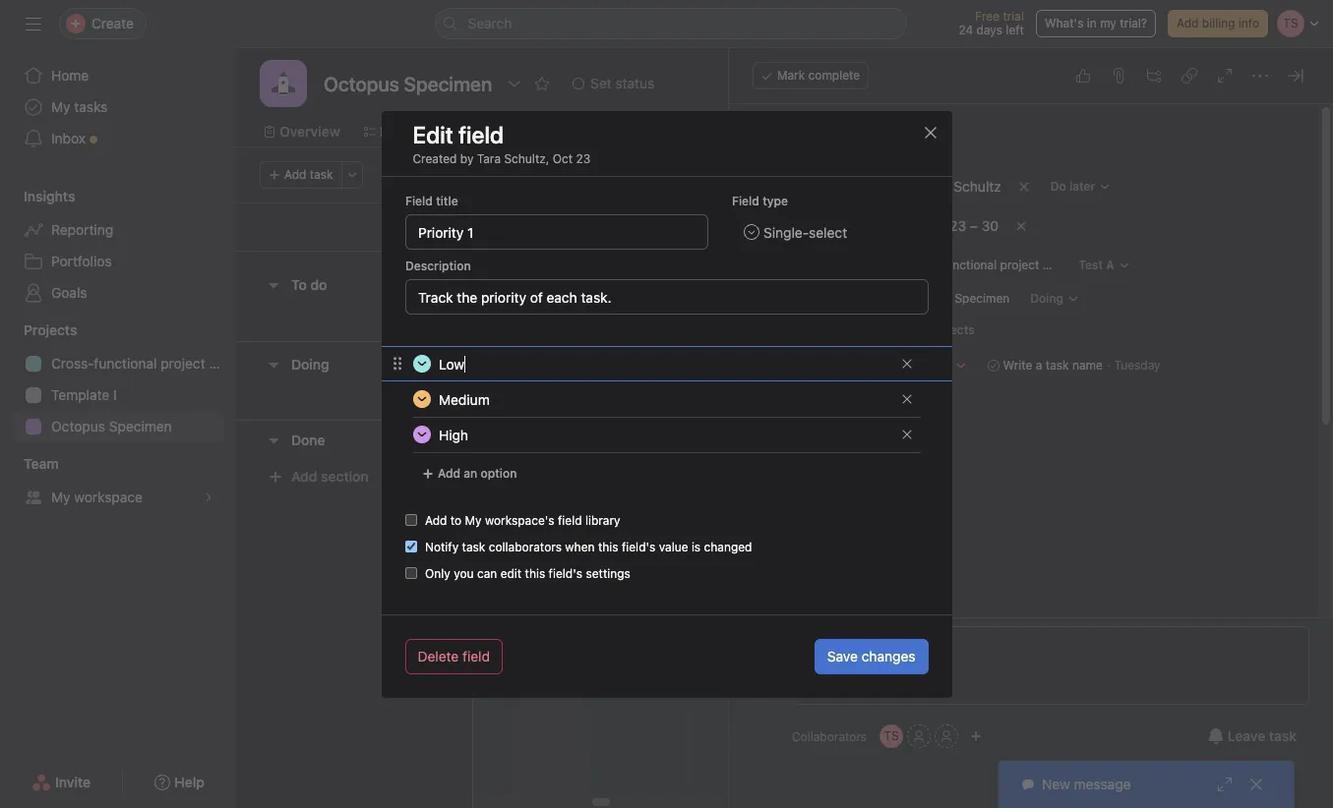 Task type: locate. For each thing, give the bounding box(es) containing it.
0 vertical spatial cross-
[[904, 258, 941, 273]]

leave task
[[1228, 728, 1297, 745]]

description
[[405, 258, 470, 273]]

None text field
[[319, 66, 497, 101], [405, 279, 928, 314], [319, 66, 497, 101], [405, 279, 928, 314]]

cross- up 'template' at the top left of the page
[[51, 355, 94, 372]]

remove option image
[[901, 358, 913, 369], [901, 393, 913, 405]]

add inside add billing info button
[[1177, 16, 1199, 30]]

0 vertical spatial field
[[458, 121, 504, 148]]

octopus
[[904, 291, 951, 306], [51, 418, 105, 435]]

1 vertical spatial this
[[524, 566, 545, 581]]

0 vertical spatial my
[[51, 98, 70, 115]]

1 vertical spatial remove option image
[[901, 393, 913, 405]]

add
[[1177, 16, 1199, 30], [284, 167, 306, 182], [887, 323, 910, 337], [437, 466, 460, 481], [291, 468, 317, 485], [425, 513, 447, 528]]

ts left identify
[[611, 353, 626, 368]]

insights element
[[0, 179, 236, 313]]

0 vertical spatial remove option image
[[901, 358, 913, 369]]

template
[[51, 387, 109, 403]]

left
[[1006, 23, 1024, 37]]

task right leave
[[1269, 728, 1297, 745]]

0 horizontal spatial specimen
[[109, 418, 172, 435]]

portfolios
[[51, 253, 112, 270]]

octopus specimen inside identify species dialog
[[904, 291, 1010, 306]]

ts
[[611, 353, 626, 368], [884, 729, 899, 744]]

1 vertical spatial functional
[[94, 355, 157, 372]]

cross-functional project plan link up i
[[12, 348, 236, 380]]

what's
[[1045, 16, 1084, 30]]

add inside add section button
[[291, 468, 317, 485]]

cross-functional project plan down clear due date image
[[904, 258, 1066, 273]]

0 vertical spatial octopus specimen
[[904, 291, 1010, 306]]

0 horizontal spatial ts
[[611, 353, 626, 368]]

to
[[291, 276, 307, 293]]

i
[[113, 387, 117, 403]]

rocket image
[[272, 72, 295, 95]]

this up settings
[[598, 540, 618, 554]]

project
[[1000, 258, 1039, 273], [161, 355, 205, 372]]

template i
[[51, 387, 117, 403]]

add to starred image
[[534, 76, 550, 91]]

0 horizontal spatial projects element
[[0, 313, 236, 447]]

field left the type
[[731, 193, 759, 208]]

field's
[[621, 540, 655, 554], [548, 566, 582, 581]]

add right add to my workspace's field library checkbox
[[425, 513, 447, 528]]

add left billing at right
[[1177, 16, 1199, 30]]

only
[[425, 566, 450, 581]]

0 horizontal spatial field
[[405, 193, 432, 208]]

done button
[[291, 423, 325, 458]]

to left projects
[[913, 323, 925, 337]]

plan inside identify species dialog
[[1043, 258, 1066, 273]]

plan
[[1043, 258, 1066, 273], [209, 355, 236, 372]]

1 vertical spatial octopus
[[51, 418, 105, 435]]

0 vertical spatial cross-functional project plan
[[904, 258, 1066, 273]]

1 vertical spatial type an option name field
[[430, 382, 893, 416]]

add inside add task button
[[284, 167, 306, 182]]

my down team
[[51, 489, 70, 506]]

0 vertical spatial octopus
[[904, 291, 951, 306]]

0 vertical spatial this
[[598, 540, 618, 554]]

single-select
[[763, 223, 847, 240]]

0 horizontal spatial cross-functional project plan
[[51, 355, 236, 372]]

0 vertical spatial to
[[913, 323, 925, 337]]

24
[[959, 23, 973, 37]]

Priority, Stage, Status… text field
[[405, 214, 708, 249]]

by
[[460, 151, 474, 166]]

add for add to projects
[[887, 323, 910, 337]]

octopus up add to projects
[[904, 291, 951, 306]]

0 horizontal spatial plan
[[209, 355, 236, 372]]

0 horizontal spatial octopus specimen
[[51, 418, 172, 435]]

0 horizontal spatial functional
[[94, 355, 157, 372]]

specimen up projects
[[955, 291, 1010, 306]]

cross-functional project plan link inside identify species dialog
[[881, 256, 1066, 275]]

collapse task list for the section doing image
[[266, 357, 281, 373]]

inbox
[[51, 130, 86, 147]]

octopus specimen link up projects
[[881, 289, 1018, 309]]

1 vertical spatial cross-functional project plan link
[[12, 348, 236, 380]]

add an option
[[437, 466, 516, 481]]

projects button
[[0, 321, 77, 340]]

1 vertical spatial ts
[[884, 729, 899, 744]]

add inside add an option button
[[437, 466, 460, 481]]

field's down when
[[548, 566, 582, 581]]

Task Name text field
[[739, 116, 1295, 161]]

0 horizontal spatial this
[[524, 566, 545, 581]]

due date
[[753, 219, 803, 234]]

1 vertical spatial cross-functional project plan
[[51, 355, 236, 372]]

billing
[[1202, 16, 1235, 30]]

add task button
[[260, 161, 342, 189]]

add down done button
[[291, 468, 317, 485]]

1 horizontal spatial cross-functional project plan link
[[881, 256, 1066, 275]]

board link
[[427, 121, 481, 143]]

notify task collaborators when this field's value is changed
[[425, 540, 752, 554]]

functional up template i link
[[94, 355, 157, 372]]

this
[[598, 540, 618, 554], [524, 566, 545, 581]]

field inside button
[[462, 648, 490, 665]]

free
[[975, 9, 1000, 24]]

add or remove collaborators image
[[970, 731, 982, 743]]

in
[[1087, 16, 1097, 30]]

1 horizontal spatial octopus specimen link
[[881, 289, 1018, 309]]

field's for settings
[[548, 566, 582, 581]]

my workspace link
[[12, 482, 224, 514]]

1 horizontal spatial octopus specimen
[[904, 291, 1010, 306]]

2 vertical spatial field
[[462, 648, 490, 665]]

2 field from the left
[[731, 193, 759, 208]]

0 vertical spatial octopus specimen link
[[881, 289, 1018, 309]]

my inside global element
[[51, 98, 70, 115]]

my left tasks
[[51, 98, 70, 115]]

global element
[[0, 48, 236, 166]]

field up when
[[557, 513, 582, 528]]

projects element
[[857, 248, 1316, 317], [0, 313, 236, 447]]

0 vertical spatial type an option name field
[[430, 347, 893, 380]]

close details image
[[1288, 68, 1304, 84]]

field
[[405, 193, 432, 208], [731, 193, 759, 208]]

0 vertical spatial close image
[[922, 124, 938, 140]]

main content
[[731, 104, 1316, 809]]

1 horizontal spatial plan
[[1043, 258, 1066, 273]]

select
[[808, 223, 847, 240]]

1 horizontal spatial cross-
[[904, 258, 941, 273]]

20
[[485, 231, 499, 246]]

cross-functional project plan link down clear due date image
[[881, 256, 1066, 275]]

my
[[51, 98, 70, 115], [51, 489, 70, 506], [464, 513, 481, 528]]

teams element
[[0, 447, 236, 518]]

1 horizontal spatial specimen
[[955, 291, 1010, 306]]

field title
[[405, 193, 458, 208]]

projects element containing cross-functional project plan
[[857, 248, 1316, 317]]

workspace
[[74, 489, 143, 506]]

trial
[[1003, 9, 1024, 24]]

cross-functional project plan inside identify species dialog
[[904, 258, 1066, 273]]

0 vertical spatial plan
[[1043, 258, 1066, 273]]

this for when
[[598, 540, 618, 554]]

add billing info
[[1177, 16, 1259, 30]]

list
[[380, 123, 403, 140]]

new message
[[1042, 776, 1131, 793]]

project down clear due date image
[[1000, 258, 1039, 273]]

task
[[310, 167, 333, 182], [1046, 358, 1069, 373], [461, 540, 485, 554], [1269, 728, 1297, 745]]

remove option image up remove option image
[[901, 393, 913, 405]]

notify
[[425, 540, 458, 554]]

1 vertical spatial cross-
[[51, 355, 94, 372]]

1 vertical spatial octopus specimen
[[51, 418, 172, 435]]

field up tara
[[458, 121, 504, 148]]

add to projects button
[[879, 317, 984, 344]]

3 type an option name field from the top
[[430, 418, 893, 451]]

add subtask image
[[1146, 68, 1162, 84]]

functional up projects
[[941, 258, 997, 273]]

oct
[[553, 151, 573, 166]]

workspace's
[[484, 513, 554, 528]]

what's in my trial?
[[1045, 16, 1147, 30]]

my inside teams element
[[51, 489, 70, 506]]

collapse task list for the section to do image
[[266, 277, 281, 293]]

projects element inside identify species dialog
[[857, 248, 1316, 317]]

2 vertical spatial type an option name field
[[430, 418, 893, 451]]

0 vertical spatial cross-functional project plan link
[[881, 256, 1066, 275]]

field for delete
[[462, 648, 490, 665]]

2 vertical spatial my
[[464, 513, 481, 528]]

my left the workspace's
[[464, 513, 481, 528]]

doing button
[[291, 347, 329, 383]]

1 horizontal spatial to
[[913, 323, 925, 337]]

0 horizontal spatial to
[[450, 513, 461, 528]]

cross-functional project plan up template i link
[[51, 355, 236, 372]]

1 horizontal spatial cross-functional project plan
[[904, 258, 1066, 273]]

changes
[[862, 648, 915, 665]]

specimen inside main content
[[955, 291, 1010, 306]]

field's left value
[[621, 540, 655, 554]]

1 vertical spatial to
[[450, 513, 461, 528]]

1 horizontal spatial this
[[598, 540, 618, 554]]

to do button
[[291, 268, 327, 303]]

1 field from the left
[[405, 193, 432, 208]]

2 type an option name field from the top
[[430, 382, 893, 416]]

task for add task
[[310, 167, 333, 182]]

info
[[1239, 16, 1259, 30]]

search button
[[434, 8, 907, 39]]

title
[[435, 193, 458, 208]]

1 horizontal spatial projects element
[[857, 248, 1316, 317]]

add inside add to projects button
[[887, 323, 910, 337]]

1 vertical spatial project
[[161, 355, 205, 372]]

cross-
[[904, 258, 941, 273], [51, 355, 94, 372]]

value
[[658, 540, 688, 554]]

1 vertical spatial field
[[557, 513, 582, 528]]

search
[[468, 15, 512, 31]]

0 horizontal spatial cross-functional project plan link
[[12, 348, 236, 380]]

close image
[[922, 124, 938, 140], [1248, 777, 1264, 793]]

1 vertical spatial my
[[51, 489, 70, 506]]

1 horizontal spatial ts
[[884, 729, 899, 744]]

add down 'overview' "link"
[[284, 167, 306, 182]]

octopus specimen link down i
[[12, 411, 224, 443]]

1 vertical spatial octopus specimen link
[[12, 411, 224, 443]]

cross- up add to projects
[[904, 258, 941, 273]]

add to my workspace's field library
[[425, 513, 620, 528]]

delete field
[[418, 648, 490, 665]]

0 horizontal spatial field's
[[548, 566, 582, 581]]

cross-functional project plan
[[904, 258, 1066, 273], [51, 355, 236, 372]]

add left "an" in the bottom of the page
[[437, 466, 460, 481]]

identify
[[635, 353, 677, 368]]

overview
[[279, 123, 340, 140]]

invite
[[55, 774, 91, 791]]

my workspace
[[51, 489, 143, 506]]

1 horizontal spatial project
[[1000, 258, 1039, 273]]

octopus specimen
[[904, 291, 1010, 306], [51, 418, 172, 435]]

Type an option name field
[[430, 347, 893, 380], [430, 382, 893, 416], [430, 418, 893, 451]]

task down overview
[[310, 167, 333, 182]]

section
[[321, 468, 369, 485]]

to up notify
[[450, 513, 461, 528]]

octopus specimen down i
[[51, 418, 172, 435]]

remove assignee image
[[1018, 181, 1030, 193]]

1 horizontal spatial functional
[[941, 258, 997, 273]]

1 horizontal spatial field
[[731, 193, 759, 208]]

0 vertical spatial project
[[1000, 258, 1039, 273]]

project up template i link
[[161, 355, 205, 372]]

specimen
[[955, 291, 1010, 306], [109, 418, 172, 435]]

specimen down template i link
[[109, 418, 172, 435]]

goals
[[51, 284, 87, 301]]

1 horizontal spatial octopus
[[904, 291, 951, 306]]

0 vertical spatial field's
[[621, 540, 655, 554]]

ts right collaborators
[[884, 729, 899, 744]]

name
[[1072, 358, 1103, 373]]

main content containing assignee
[[731, 104, 1316, 809]]

add task
[[284, 167, 333, 182]]

schultz,
[[504, 151, 549, 166]]

0 likes. click to like this task image
[[1075, 68, 1091, 84]]

0 vertical spatial specimen
[[955, 291, 1010, 306]]

1 horizontal spatial field's
[[621, 540, 655, 554]]

field inside edit field created by tara schultz, oct 23
[[458, 121, 504, 148]]

complete
[[808, 68, 860, 83]]

task up you
[[461, 540, 485, 554]]

my for my workspace
[[51, 489, 70, 506]]

0 vertical spatial functional
[[941, 258, 997, 273]]

1 vertical spatial close image
[[1248, 777, 1264, 793]]

1 type an option name field from the top
[[430, 347, 893, 380]]

cross-functional project plan link
[[881, 256, 1066, 275], [12, 348, 236, 380]]

ts inside button
[[884, 729, 899, 744]]

remove option image down add to projects button
[[901, 358, 913, 369]]

field right the delete
[[462, 648, 490, 665]]

0 horizontal spatial octopus
[[51, 418, 105, 435]]

hide sidebar image
[[26, 16, 41, 31]]

1 vertical spatial field's
[[548, 566, 582, 581]]

to inside add to projects button
[[913, 323, 925, 337]]

octopus specimen up projects
[[904, 291, 1010, 306]]

0 vertical spatial ts
[[611, 353, 626, 368]]

to for projects
[[913, 323, 925, 337]]

field left title on the top
[[405, 193, 432, 208]]

cross-functional project plan link for template i link
[[12, 348, 236, 380]]

mark complete button
[[753, 62, 869, 90]]

date
[[778, 219, 803, 234]]

do
[[310, 276, 327, 293]]

this right the edit
[[524, 566, 545, 581]]

octopus down 'template' at the top left of the page
[[51, 418, 105, 435]]

add left projects
[[887, 323, 910, 337]]



Task type: vqa. For each thing, say whether or not it's contained in the screenshot.
the leftmost projects element
yes



Task type: describe. For each thing, give the bounding box(es) containing it.
identify species dialog
[[729, 48, 1333, 809]]

board
[[443, 123, 481, 140]]

this for edit
[[524, 566, 545, 581]]

write
[[1003, 358, 1033, 373]]

type
[[762, 193, 788, 208]]

template i link
[[12, 380, 224, 411]]

done
[[291, 431, 325, 448]]

23
[[576, 151, 591, 166]]

0 horizontal spatial project
[[161, 355, 205, 372]]

save
[[827, 648, 858, 665]]

team
[[24, 456, 59, 472]]

copy task link image
[[1182, 68, 1197, 84]]

species
[[680, 353, 724, 368]]

mark
[[777, 68, 805, 83]]

0 horizontal spatial cross-
[[51, 355, 94, 372]]

full screen image
[[1217, 68, 1233, 84]]

remove option image
[[901, 428, 913, 440]]

clear due date image
[[1015, 220, 1027, 232]]

add for add an option
[[437, 466, 460, 481]]

edit field created by tara schultz, oct 23
[[413, 121, 591, 166]]

project inside identify species dialog
[[1000, 258, 1039, 273]]

task right a
[[1046, 358, 1069, 373]]

my tasks link
[[12, 91, 224, 123]]

collaborators
[[488, 540, 561, 554]]

option
[[480, 466, 516, 481]]

octopus specimen link inside identify species dialog
[[881, 289, 1018, 309]]

leave
[[1228, 728, 1265, 745]]

insights
[[24, 188, 75, 205]]

field for edit
[[458, 121, 504, 148]]

cross- inside identify species dialog
[[904, 258, 941, 273]]

add for add section
[[291, 468, 317, 485]]

Notify task collaborators when this field's value is changed checkbox
[[405, 541, 417, 552]]

a
[[1036, 358, 1042, 373]]

edit
[[413, 121, 453, 148]]

ts button
[[880, 725, 903, 749]]

19
[[446, 231, 459, 246]]

add for add to my workspace's field library
[[425, 513, 447, 528]]

add billing info button
[[1168, 10, 1268, 37]]

projects
[[928, 323, 975, 337]]

field for field title
[[405, 193, 432, 208]]

1 vertical spatial plan
[[209, 355, 236, 372]]

identify species
[[635, 353, 724, 368]]

settings
[[585, 566, 630, 581]]

tara
[[477, 151, 501, 166]]

save changes button
[[814, 639, 928, 674]]

delete field button
[[405, 639, 503, 674]]

created
[[413, 151, 457, 166]]

changed
[[703, 540, 752, 554]]

Only you can edit this field's settings checkbox
[[405, 567, 417, 579]]

assignee
[[753, 180, 803, 195]]

leave task button
[[1195, 719, 1309, 755]]

invite button
[[19, 765, 103, 801]]

is
[[691, 540, 700, 554]]

projects element containing projects
[[0, 313, 236, 447]]

2 remove option image from the top
[[901, 393, 913, 405]]

trial?
[[1120, 16, 1147, 30]]

collapse task list for the section done image
[[266, 432, 281, 448]]

edit
[[500, 566, 521, 581]]

tuesday
[[1114, 358, 1161, 373]]

add for add billing info
[[1177, 16, 1199, 30]]

save changes
[[827, 648, 915, 665]]

task for notify task collaborators when this field's value is changed
[[461, 540, 485, 554]]

field's for value
[[621, 540, 655, 554]]

due
[[753, 219, 775, 234]]

reporting link
[[12, 214, 224, 246]]

search list box
[[434, 8, 907, 39]]

add section
[[291, 468, 369, 485]]

single-
[[763, 223, 808, 240]]

my tasks
[[51, 98, 108, 115]]

octopus inside identify species dialog
[[904, 291, 951, 306]]

add section button
[[260, 459, 376, 495]]

1 horizontal spatial close image
[[1248, 777, 1264, 793]]

0 horizontal spatial octopus specimen link
[[12, 411, 224, 443]]

cross-functional project plan link for octopus specimen link within identify species dialog
[[881, 256, 1066, 275]]

functional inside identify species dialog
[[941, 258, 997, 273]]

you
[[453, 566, 473, 581]]

1 vertical spatial specimen
[[109, 418, 172, 435]]

my
[[1100, 16, 1117, 30]]

portfolios link
[[12, 246, 224, 277]]

free trial 24 days left
[[959, 9, 1024, 37]]

only you can edit this field's settings
[[425, 566, 630, 581]]

home
[[51, 67, 89, 84]]

status
[[772, 438, 808, 453]]

write a task name
[[1003, 358, 1103, 373]]

what's in my trial? button
[[1036, 10, 1156, 37]]

an
[[463, 466, 477, 481]]

18
[[407, 231, 420, 246]]

my for my tasks
[[51, 98, 70, 115]]

expand new message image
[[1217, 777, 1233, 793]]

when
[[565, 540, 594, 554]]

days
[[977, 23, 1003, 37]]

Add to My workspace's field library checkbox
[[405, 514, 417, 526]]

add an option button
[[413, 460, 525, 487]]

main content inside identify species dialog
[[731, 104, 1316, 809]]

library
[[585, 513, 620, 528]]

goals link
[[12, 277, 224, 309]]

field for field type
[[731, 193, 759, 208]]

0 horizontal spatial close image
[[922, 124, 938, 140]]

inbox link
[[12, 123, 224, 154]]

add for add task
[[284, 167, 306, 182]]

1 remove option image from the top
[[901, 358, 913, 369]]

to do
[[291, 276, 327, 293]]

delete
[[418, 648, 459, 665]]

insights button
[[0, 187, 75, 207]]

to for my
[[450, 513, 461, 528]]

reporting
[[51, 221, 113, 238]]

projects
[[24, 322, 77, 338]]

mark complete
[[777, 68, 860, 83]]

home link
[[12, 60, 224, 91]]

doing
[[291, 356, 329, 373]]

task for leave task
[[1269, 728, 1297, 745]]

add to projects
[[887, 323, 975, 337]]



